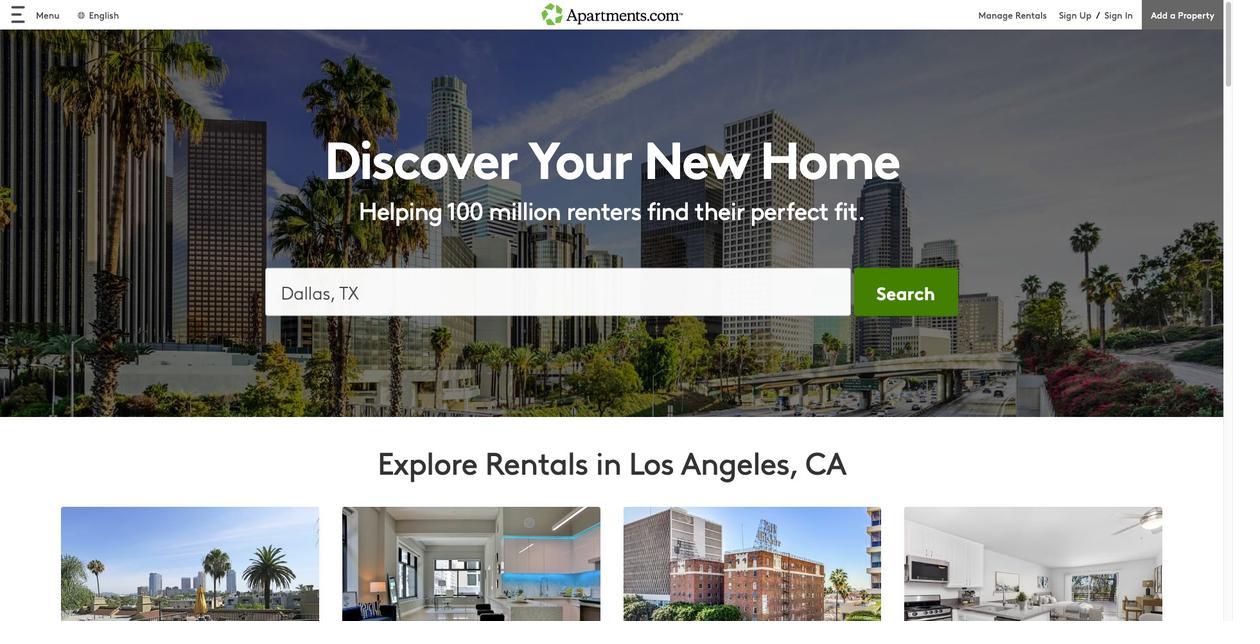 Task type: vqa. For each thing, say whether or not it's contained in the screenshot.
Discover Your New Home Helping 100 million renters find their perfect fit.
yes



Task type: describe. For each thing, give the bounding box(es) containing it.
los
[[629, 441, 674, 484]]

a
[[1171, 8, 1176, 21]]

new
[[644, 119, 748, 193]]

add
[[1151, 8, 1168, 21]]

add a property link
[[1142, 0, 1224, 30]]

ca
[[806, 441, 846, 484]]

perfect
[[750, 193, 828, 226]]

add a property
[[1151, 8, 1215, 21]]

discover your new home helping 100 million renters find their perfect fit.
[[325, 119, 899, 226]]

manage
[[979, 8, 1013, 21]]

english
[[89, 8, 119, 21]]

english link
[[76, 8, 119, 21]]

sign up link
[[1059, 8, 1092, 21]]

rentals for explore
[[485, 441, 588, 484]]

find
[[647, 193, 689, 226]]

home
[[760, 119, 899, 193]]

up
[[1080, 8, 1092, 21]]

in
[[596, 441, 621, 484]]

angeles,
[[681, 441, 798, 484]]

manage rentals sign up / sign in
[[979, 8, 1133, 21]]

Search by Location or Point of Interest text field
[[265, 268, 851, 316]]

rentals for manage
[[1016, 8, 1047, 21]]

/
[[1096, 8, 1100, 21]]

manage rentals link
[[979, 8, 1059, 21]]

1 sign from the left
[[1059, 8, 1077, 21]]



Task type: locate. For each thing, give the bounding box(es) containing it.
sign left in
[[1105, 8, 1123, 21]]

menu button
[[0, 0, 70, 30]]

your
[[529, 119, 632, 193]]

menu
[[36, 8, 59, 21]]

their
[[695, 193, 745, 226]]

property
[[1178, 8, 1215, 21]]

apartments.com logo image
[[541, 0, 683, 25]]

million
[[489, 193, 561, 226]]

sign in link
[[1105, 8, 1133, 21]]

renters
[[567, 193, 641, 226]]

search button
[[854, 268, 958, 316]]

helping
[[359, 193, 442, 226]]

rentals
[[1016, 8, 1047, 21], [485, 441, 588, 484]]

0 horizontal spatial rentals
[[485, 441, 588, 484]]

2 sign from the left
[[1105, 8, 1123, 21]]

sign
[[1059, 8, 1077, 21], [1105, 8, 1123, 21]]

explore
[[378, 441, 478, 484]]

explore rentals in los angeles, ca
[[378, 441, 846, 484]]

in
[[1125, 8, 1133, 21]]

sign left up
[[1059, 8, 1077, 21]]

rentals inside manage rentals sign up / sign in
[[1016, 8, 1047, 21]]

100
[[447, 193, 483, 226]]

1 horizontal spatial rentals
[[1016, 8, 1047, 21]]

fit.
[[834, 193, 865, 226]]

search
[[877, 280, 935, 305]]

0 horizontal spatial sign
[[1059, 8, 1077, 21]]

discover
[[325, 119, 518, 193]]

0 vertical spatial rentals
[[1016, 8, 1047, 21]]

1 vertical spatial rentals
[[485, 441, 588, 484]]

1 horizontal spatial sign
[[1105, 8, 1123, 21]]



